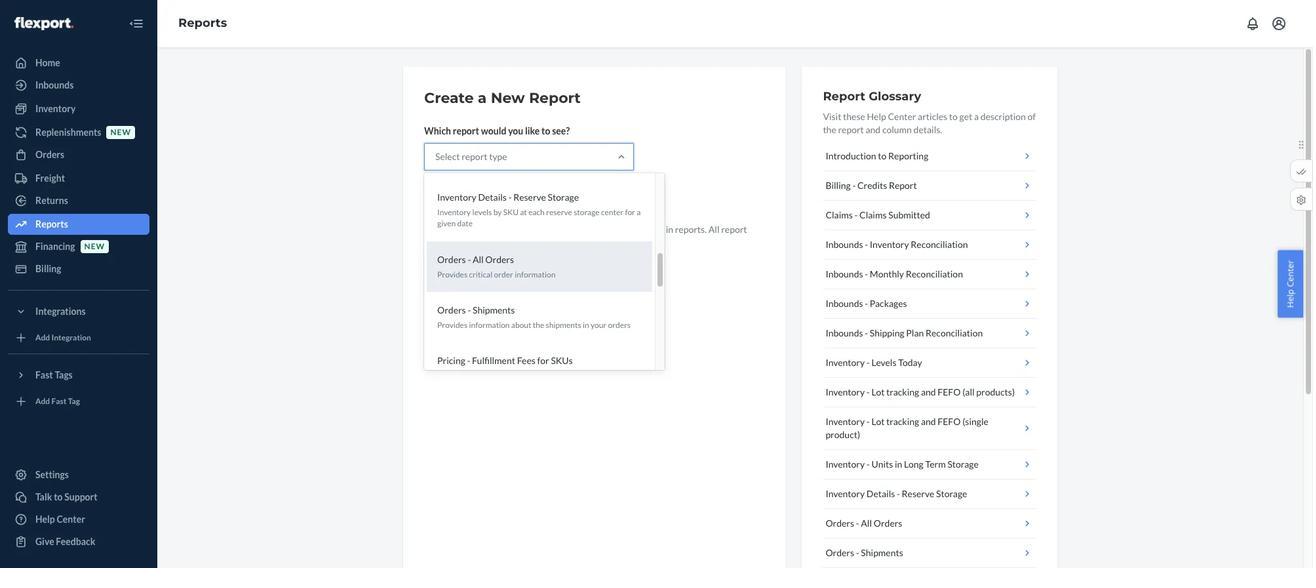 Task type: describe. For each thing, give the bounding box(es) containing it.
(all
[[963, 386, 975, 397]]

0 horizontal spatial a
[[478, 89, 487, 107]]

- for inbounds - inventory reconciliation
[[865, 239, 869, 250]]

tag
[[68, 396, 80, 406]]

support
[[64, 491, 98, 502]]

for left all
[[517, 370, 527, 380]]

give feedback
[[35, 536, 95, 547]]

and inside visit these help center articles to get a description of the report and column details.
[[866, 124, 881, 135]]

it
[[424, 224, 431, 235]]

inventory for inventory - lot tracking and fefo (single product)
[[826, 416, 865, 427]]

inventory - lot tracking and fefo (single product) button
[[823, 407, 1037, 450]]

submitted
[[889, 209, 931, 220]]

hours
[[499, 224, 522, 235]]

information inside it may take up to 2 hours for new information to be reflected in reports. all report time fields are in universal time (utc).
[[557, 224, 604, 235]]

open notifications image
[[1246, 16, 1261, 31]]

fees
[[501, 370, 516, 380]]

- for inventory - levels today
[[867, 357, 870, 368]]

create report
[[436, 193, 493, 205]]

and for inventory - lot tracking and fefo (single product)
[[921, 416, 936, 427]]

report for select report type
[[462, 151, 488, 162]]

replenishments
[[35, 127, 101, 138]]

for inside the inventory details - reserve storage inventory levels by sku at each reserve storage center for a given date
[[625, 207, 636, 217]]

2 vertical spatial center
[[57, 514, 85, 525]]

- for inbounds - monthly reconciliation
[[865, 268, 869, 279]]

claims - claims submitted
[[826, 209, 931, 220]]

may
[[432, 224, 449, 235]]

the right all
[[547, 370, 558, 380]]

1 vertical spatial reports link
[[8, 214, 150, 235]]

select
[[436, 151, 460, 162]]

inbounds - packages
[[826, 298, 908, 309]]

1 vertical spatial help center
[[35, 514, 85, 525]]

reserve for inventory details - reserve storage
[[902, 488, 935, 499]]

- for orders - all orders
[[856, 518, 860, 529]]

shipments for orders - shipments
[[861, 547, 904, 558]]

inbounds - shipping plan reconciliation
[[826, 327, 983, 338]]

time
[[424, 237, 443, 248]]

add for add integration
[[35, 333, 50, 343]]

like
[[525, 125, 540, 136]]

1 vertical spatial skus
[[560, 370, 579, 380]]

fefo for (single
[[938, 416, 961, 427]]

column
[[883, 124, 912, 135]]

- for inventory - lot tracking and fefo (single product)
[[867, 416, 870, 427]]

the right see
[[451, 370, 463, 380]]

introduction to reporting
[[826, 150, 929, 161]]

by
[[494, 207, 502, 217]]

orders - all orders provides critical order information
[[438, 254, 556, 279]]

integration
[[52, 333, 91, 343]]

inbounds for inbounds - shipping plan reconciliation
[[826, 327, 864, 338]]

(utc).
[[554, 237, 579, 248]]

today
[[899, 357, 923, 368]]

help center inside button
[[1285, 260, 1297, 308]]

storage for inventory details - reserve storage inventory levels by sku at each reserve storage center for a given date
[[548, 192, 579, 203]]

about
[[512, 320, 532, 330]]

inbounds - packages button
[[823, 289, 1037, 319]]

units
[[872, 458, 894, 470]]

orders
[[608, 320, 631, 330]]

visit
[[823, 111, 842, 122]]

inventory up the given
[[438, 207, 471, 217]]

report for billing - credits report
[[889, 180, 917, 191]]

help inside visit these help center articles to get a description of the report and column details.
[[867, 111, 887, 122]]

plan
[[907, 327, 924, 338]]

inventory - levels today
[[826, 357, 923, 368]]

inbounds - monthly reconciliation
[[826, 268, 964, 279]]

long
[[905, 458, 924, 470]]

details.
[[914, 124, 943, 135]]

reserve
[[546, 207, 573, 217]]

introduction
[[826, 150, 877, 161]]

fields
[[444, 237, 466, 248]]

orders for orders - shipments provides information about the shipments in your orders
[[438, 304, 466, 315]]

talk
[[35, 491, 52, 502]]

orders - all orders button
[[823, 509, 1037, 539]]

create a new report
[[424, 89, 581, 107]]

inbounds - inventory reconciliation
[[826, 239, 968, 250]]

universal
[[492, 237, 530, 248]]

report for create a new report
[[529, 89, 581, 107]]

packages
[[870, 298, 908, 309]]

report inside it may take up to 2 hours for new information to be reflected in reports. all report time fields are in universal time (utc).
[[722, 224, 747, 235]]

your inside the orders - shipments provides information about the shipments in your orders
[[591, 320, 607, 330]]

for right fees at bottom left
[[538, 355, 549, 366]]

inventory details - reserve storage
[[826, 488, 968, 499]]

sku
[[504, 207, 519, 217]]

a inside the inventory details - reserve storage inventory levels by sku at each reserve storage center for a given date
[[637, 207, 641, 217]]

inventory for inventory details - reserve storage
[[826, 488, 865, 499]]

articles
[[918, 111, 948, 122]]

inbounds for inbounds
[[35, 79, 74, 91]]

levels
[[872, 357, 897, 368]]

billing - credits report button
[[823, 171, 1037, 201]]

pricing
[[438, 355, 466, 366]]

center inside button
[[1285, 260, 1297, 287]]

in inside button
[[895, 458, 903, 470]]

orders for orders - all orders
[[826, 518, 855, 529]]

inventory link
[[8, 98, 150, 119]]

all
[[529, 370, 537, 380]]

get
[[960, 111, 973, 122]]

all for orders - all orders
[[861, 518, 872, 529]]

for inside it may take up to 2 hours for new information to be reflected in reports. all report time fields are in universal time (utc).
[[524, 224, 536, 235]]

lot for inventory - lot tracking and fefo (single product)
[[872, 416, 885, 427]]

- for orders - shipments
[[856, 547, 860, 558]]

give
[[35, 536, 54, 547]]

to inside introduction to reporting button
[[879, 150, 887, 161]]

orders up order
[[486, 254, 514, 265]]

orders down inventory details - reserve storage
[[874, 518, 903, 529]]

freight link
[[8, 168, 150, 189]]

- for claims - claims submitted
[[855, 209, 858, 220]]

create report button
[[424, 186, 504, 213]]

2 claims from the left
[[860, 209, 887, 220]]

- inside the inventory details - reserve storage inventory levels by sku at each reserve storage center for a given date
[[509, 192, 512, 203]]

date
[[457, 219, 473, 229]]

inventory for inventory - levels today
[[826, 357, 865, 368]]

add fast tag link
[[8, 391, 150, 412]]

inbounds - shipping plan reconciliation button
[[823, 319, 1037, 348]]

at
[[520, 207, 527, 217]]

integrations button
[[8, 301, 150, 322]]

inventory - units in long term storage button
[[823, 450, 1037, 479]]

returns
[[35, 195, 68, 206]]

see?
[[552, 125, 570, 136]]

your inside pricing - fulfillment fees for skus see the fulfillment fees for all of the skus in your catalog
[[588, 370, 604, 380]]

all for orders - all orders provides critical order information
[[473, 254, 484, 265]]

1 vertical spatial storage
[[948, 458, 979, 470]]

tracking for (all
[[887, 386, 920, 397]]

would
[[481, 125, 507, 136]]

reconciliation inside inbounds - shipping plan reconciliation button
[[926, 327, 983, 338]]

add integration link
[[8, 327, 150, 348]]

shipments
[[546, 320, 582, 330]]

type
[[489, 151, 507, 162]]

billing link
[[8, 258, 150, 279]]

billing - credits report
[[826, 180, 917, 191]]

new
[[491, 89, 525, 107]]

are
[[468, 237, 481, 248]]

inventory details - reserve storage inventory levels by sku at each reserve storage center for a given date
[[438, 192, 641, 229]]

1 horizontal spatial report
[[823, 89, 866, 104]]

it may take up to 2 hours for new information to be reflected in reports. all report time fields are in universal time (utc).
[[424, 224, 747, 248]]

to left 2
[[482, 224, 491, 235]]



Task type: locate. For each thing, give the bounding box(es) containing it.
1 claims from the left
[[826, 209, 853, 220]]

to inside talk to support "button"
[[54, 491, 63, 502]]

inventory up date
[[438, 192, 477, 203]]

reconciliation down 'inbounds - packages' button
[[926, 327, 983, 338]]

skus right all
[[560, 370, 579, 380]]

to inside visit these help center articles to get a description of the report and column details.
[[950, 111, 958, 122]]

1 vertical spatial help
[[1285, 289, 1297, 308]]

inbounds for inbounds - packages
[[826, 298, 864, 309]]

1 horizontal spatial help center
[[1285, 260, 1297, 308]]

1 provides from the top
[[438, 269, 468, 279]]

inventory down the product)
[[826, 458, 865, 470]]

2 tracking from the top
[[887, 416, 920, 427]]

reports
[[178, 16, 227, 30], [35, 218, 68, 230]]

orders - shipments provides information about the shipments in your orders
[[438, 304, 631, 330]]

orders down orders - all orders on the bottom right of page
[[826, 547, 855, 558]]

2 vertical spatial all
[[861, 518, 872, 529]]

create inside button
[[436, 193, 464, 205]]

report for which report would you like to see?
[[453, 125, 479, 136]]

- down billing - credits report
[[855, 209, 858, 220]]

0 vertical spatial a
[[478, 89, 487, 107]]

which report would you like to see?
[[424, 125, 570, 136]]

report up select report type
[[453, 125, 479, 136]]

0 horizontal spatial help
[[35, 514, 55, 525]]

to left reporting
[[879, 150, 887, 161]]

- for inbounds - shipping plan reconciliation
[[865, 327, 869, 338]]

to right like
[[542, 125, 551, 136]]

reporting
[[889, 150, 929, 161]]

1 horizontal spatial all
[[709, 224, 720, 235]]

- inside button
[[865, 268, 869, 279]]

orders inside the orders - shipments provides information about the shipments in your orders
[[438, 304, 466, 315]]

0 vertical spatial all
[[709, 224, 720, 235]]

and for inventory - lot tracking and fefo (all products)
[[921, 386, 936, 397]]

lot inside inventory - lot tracking and fefo (single product)
[[872, 416, 885, 427]]

add left integration
[[35, 333, 50, 343]]

- down are
[[468, 254, 471, 265]]

- for orders - shipments provides information about the shipments in your orders
[[468, 304, 471, 315]]

a up reflected
[[637, 207, 641, 217]]

reconciliation for inbounds - monthly reconciliation
[[906, 268, 964, 279]]

2 horizontal spatial help
[[1285, 289, 1297, 308]]

1 add from the top
[[35, 333, 50, 343]]

2 lot from the top
[[872, 416, 885, 427]]

orders - shipments button
[[823, 539, 1037, 568]]

claims down credits
[[860, 209, 887, 220]]

in left reports.
[[666, 224, 674, 235]]

reconciliation down inbounds - inventory reconciliation button
[[906, 268, 964, 279]]

in inside pricing - fulfillment fees for skus see the fulfillment fees for all of the skus in your catalog
[[580, 370, 587, 380]]

- up "sku"
[[509, 192, 512, 203]]

information right order
[[515, 269, 556, 279]]

2 provides from the top
[[438, 320, 468, 330]]

orders inside button
[[826, 547, 855, 558]]

lot
[[872, 386, 885, 397], [872, 416, 885, 427]]

0 vertical spatial reconciliation
[[911, 239, 968, 250]]

provides left critical
[[438, 269, 468, 279]]

0 vertical spatial skus
[[551, 355, 573, 366]]

center
[[888, 111, 917, 122], [1285, 260, 1297, 287], [57, 514, 85, 525]]

reserve for inventory details - reserve storage inventory levels by sku at each reserve storage center for a given date
[[514, 192, 546, 203]]

report inside visit these help center articles to get a description of the report and column details.
[[839, 124, 864, 135]]

(single
[[963, 416, 989, 427]]

inbounds inside inbounds - shipping plan reconciliation button
[[826, 327, 864, 338]]

details down units in the right bottom of the page
[[867, 488, 896, 499]]

inventory down "inventory - levels today"
[[826, 386, 865, 397]]

inbounds for inbounds - monthly reconciliation
[[826, 268, 864, 279]]

of right description
[[1028, 111, 1036, 122]]

monthly
[[870, 268, 905, 279]]

0 vertical spatial of
[[1028, 111, 1036, 122]]

freight
[[35, 173, 65, 184]]

tracking down today
[[887, 386, 920, 397]]

inbounds up inbounds - packages
[[826, 268, 864, 279]]

details inside the inventory details - reserve storage inventory levels by sku at each reserve storage center for a given date
[[478, 192, 507, 203]]

1 vertical spatial create
[[436, 193, 464, 205]]

0 vertical spatial new
[[110, 128, 131, 137]]

details
[[478, 192, 507, 203], [867, 488, 896, 499]]

fulfillment
[[472, 355, 516, 366]]

inventory for inventory details - reserve storage inventory levels by sku at each reserve storage center for a given date
[[438, 192, 477, 203]]

inventory details - reserve storage button
[[823, 479, 1037, 509]]

tracking
[[887, 386, 920, 397], [887, 416, 920, 427]]

the inside visit these help center articles to get a description of the report and column details.
[[823, 124, 837, 135]]

inbounds for inbounds - inventory reconciliation
[[826, 239, 864, 250]]

home
[[35, 57, 60, 68]]

orders up pricing
[[438, 304, 466, 315]]

1 horizontal spatial reports
[[178, 16, 227, 30]]

1 horizontal spatial details
[[867, 488, 896, 499]]

details for inventory details - reserve storage
[[867, 488, 896, 499]]

new for financing
[[84, 242, 105, 251]]

- left units in the right bottom of the page
[[867, 458, 870, 470]]

- down orders - all orders on the bottom right of page
[[856, 547, 860, 558]]

0 horizontal spatial center
[[57, 514, 85, 525]]

add fast tag
[[35, 396, 80, 406]]

1 horizontal spatial reports link
[[178, 16, 227, 30]]

inventory inside inventory - lot tracking and fefo (single product)
[[826, 416, 865, 427]]

and inside inventory - lot tracking and fefo (single product)
[[921, 416, 936, 427]]

0 vertical spatial information
[[557, 224, 604, 235]]

2 horizontal spatial new
[[538, 224, 555, 235]]

- left shipping on the bottom right
[[865, 327, 869, 338]]

report for create report
[[466, 193, 493, 205]]

all inside it may take up to 2 hours for new information to be reflected in reports. all report time fields are in universal time (utc).
[[709, 224, 720, 235]]

of inside visit these help center articles to get a description of the report and column details.
[[1028, 111, 1036, 122]]

0 vertical spatial and
[[866, 124, 881, 135]]

billing
[[826, 180, 851, 191], [35, 263, 61, 274]]

tracking for (single
[[887, 416, 920, 427]]

- right pricing
[[467, 355, 471, 366]]

0 horizontal spatial details
[[478, 192, 507, 203]]

inbounds inside inbounds - monthly reconciliation button
[[826, 268, 864, 279]]

all inside button
[[861, 518, 872, 529]]

add integration
[[35, 333, 91, 343]]

1 horizontal spatial a
[[637, 207, 641, 217]]

inventory for inventory
[[35, 103, 76, 114]]

0 vertical spatial provides
[[438, 269, 468, 279]]

report left type
[[462, 151, 488, 162]]

all up orders - shipments
[[861, 518, 872, 529]]

add for add fast tag
[[35, 396, 50, 406]]

inbounds down the claims - claims submitted on the top right
[[826, 239, 864, 250]]

description
[[981, 111, 1026, 122]]

1 horizontal spatial billing
[[826, 180, 851, 191]]

a inside visit these help center articles to get a description of the report and column details.
[[975, 111, 979, 122]]

inbounds inside inbounds - inventory reconciliation button
[[826, 239, 864, 250]]

inventory - lot tracking and fefo (all products) button
[[823, 378, 1037, 407]]

0 horizontal spatial billing
[[35, 263, 61, 274]]

2 vertical spatial help
[[35, 514, 55, 525]]

inbounds inside inbounds link
[[35, 79, 74, 91]]

- for billing - credits report
[[853, 180, 856, 191]]

0 horizontal spatial of
[[538, 370, 546, 380]]

reconciliation for inbounds - inventory reconciliation
[[911, 239, 968, 250]]

fulfillment
[[464, 370, 500, 380]]

orders for orders - all orders provides critical order information
[[438, 254, 466, 265]]

all right reports.
[[709, 224, 720, 235]]

details for inventory details - reserve storage inventory levels by sku at each reserve storage center for a given date
[[478, 192, 507, 203]]

inventory for inventory - lot tracking and fefo (all products)
[[826, 386, 865, 397]]

reserve
[[514, 192, 546, 203], [902, 488, 935, 499]]

and down inventory - lot tracking and fefo (all products) button
[[921, 416, 936, 427]]

1 vertical spatial and
[[921, 386, 936, 397]]

these
[[844, 111, 866, 122]]

1 horizontal spatial information
[[515, 269, 556, 279]]

inventory left levels on the bottom right of the page
[[826, 357, 865, 368]]

talk to support
[[35, 491, 98, 502]]

- inside inventory - lot tracking and fefo (single product)
[[867, 416, 870, 427]]

storage inside the inventory details - reserve storage inventory levels by sku at each reserve storage center for a given date
[[548, 192, 579, 203]]

1 horizontal spatial center
[[888, 111, 917, 122]]

fast inside 'fast tags' dropdown button
[[35, 369, 53, 380]]

give feedback button
[[8, 531, 150, 552]]

2 add from the top
[[35, 396, 50, 406]]

0 horizontal spatial claims
[[826, 209, 853, 220]]

add down fast tags
[[35, 396, 50, 406]]

reserve up at
[[514, 192, 546, 203]]

reconciliation inside inbounds - inventory reconciliation button
[[911, 239, 968, 250]]

0 vertical spatial tracking
[[887, 386, 920, 397]]

your
[[591, 320, 607, 330], [588, 370, 604, 380]]

information left about
[[469, 320, 510, 330]]

0 horizontal spatial information
[[469, 320, 510, 330]]

0 horizontal spatial reports
[[35, 218, 68, 230]]

billing inside button
[[826, 180, 851, 191]]

fast inside 'add fast tag' link
[[52, 396, 67, 406]]

- down inventory - units in long term storage
[[897, 488, 901, 499]]

tracking down the inventory - lot tracking and fefo (all products)
[[887, 416, 920, 427]]

the right about
[[533, 320, 545, 330]]

a
[[478, 89, 487, 107], [975, 111, 979, 122], [637, 207, 641, 217]]

1 vertical spatial lot
[[872, 416, 885, 427]]

1 vertical spatial information
[[515, 269, 556, 279]]

fefo inside inventory - lot tracking and fefo (single product)
[[938, 416, 961, 427]]

a right get
[[975, 111, 979, 122]]

0 vertical spatial billing
[[826, 180, 851, 191]]

in
[[666, 224, 674, 235], [483, 237, 490, 248], [583, 320, 589, 330], [580, 370, 587, 380], [895, 458, 903, 470]]

inbounds inside 'inbounds - packages' button
[[826, 298, 864, 309]]

to right talk
[[54, 491, 63, 502]]

storage down term on the right bottom of the page
[[937, 488, 968, 499]]

reconciliation inside inbounds - monthly reconciliation button
[[906, 268, 964, 279]]

1 vertical spatial reconciliation
[[906, 268, 964, 279]]

fefo left (single
[[938, 416, 961, 427]]

open account menu image
[[1272, 16, 1288, 31]]

1 vertical spatial new
[[538, 224, 555, 235]]

- for pricing - fulfillment fees for skus see the fulfillment fees for all of the skus in your catalog
[[467, 355, 471, 366]]

visit these help center articles to get a description of the report and column details.
[[823, 111, 1036, 135]]

billing for billing - credits report
[[826, 180, 851, 191]]

0 vertical spatial reserve
[[514, 192, 546, 203]]

0 vertical spatial fefo
[[938, 386, 961, 397]]

0 horizontal spatial help center
[[35, 514, 85, 525]]

help inside button
[[1285, 289, 1297, 308]]

given
[[438, 219, 456, 229]]

- down critical
[[468, 304, 471, 315]]

inbounds down inbounds - packages
[[826, 327, 864, 338]]

0 vertical spatial shipments
[[473, 304, 515, 315]]

report inside button
[[466, 193, 493, 205]]

and left column
[[866, 124, 881, 135]]

1 horizontal spatial claims
[[860, 209, 887, 220]]

- for inbounds - packages
[[865, 298, 869, 309]]

0 vertical spatial help
[[867, 111, 887, 122]]

report up these
[[823, 89, 866, 104]]

all up critical
[[473, 254, 484, 265]]

1 vertical spatial tracking
[[887, 416, 920, 427]]

0 vertical spatial reports
[[178, 16, 227, 30]]

for up time
[[524, 224, 536, 235]]

returns link
[[8, 190, 150, 211]]

- for inventory - lot tracking and fefo (all products)
[[867, 386, 870, 397]]

2 fefo from the top
[[938, 416, 961, 427]]

orders down the fields
[[438, 254, 466, 265]]

in left catalog
[[580, 370, 587, 380]]

home link
[[8, 52, 150, 73]]

create up the given
[[436, 193, 464, 205]]

billing down the financing
[[35, 263, 61, 274]]

2 vertical spatial a
[[637, 207, 641, 217]]

1 vertical spatial your
[[588, 370, 604, 380]]

lot down "inventory - levels today"
[[872, 386, 885, 397]]

talk to support button
[[8, 487, 150, 508]]

- down the claims - claims submitted on the top right
[[865, 239, 869, 250]]

and
[[866, 124, 881, 135], [921, 386, 936, 397], [921, 416, 936, 427]]

1 horizontal spatial of
[[1028, 111, 1036, 122]]

provides inside orders - all orders provides critical order information
[[438, 269, 468, 279]]

orders for orders
[[35, 149, 64, 160]]

1 vertical spatial fast
[[52, 396, 67, 406]]

information
[[557, 224, 604, 235], [515, 269, 556, 279], [469, 320, 510, 330]]

2 vertical spatial storage
[[937, 488, 968, 499]]

create
[[424, 89, 474, 107], [436, 193, 464, 205]]

0 vertical spatial details
[[478, 192, 507, 203]]

new up 'orders' 'link'
[[110, 128, 131, 137]]

fefo left (all
[[938, 386, 961, 397]]

claims - claims submitted button
[[823, 201, 1037, 230]]

fefo for (all
[[938, 386, 961, 397]]

1 vertical spatial all
[[473, 254, 484, 265]]

0 vertical spatial create
[[424, 89, 474, 107]]

1 vertical spatial billing
[[35, 263, 61, 274]]

reports.
[[675, 224, 707, 235]]

1 vertical spatial a
[[975, 111, 979, 122]]

reserve inside the inventory details - reserve storage inventory levels by sku at each reserve storage center for a given date
[[514, 192, 546, 203]]

storage for inventory details - reserve storage
[[937, 488, 968, 499]]

inventory up monthly
[[870, 239, 910, 250]]

help center button
[[1279, 250, 1304, 318]]

- left levels on the bottom right of the page
[[867, 357, 870, 368]]

report down reporting
[[889, 180, 917, 191]]

product)
[[826, 429, 861, 440]]

shipments inside the orders - shipments provides information about the shipments in your orders
[[473, 304, 515, 315]]

create for create a new report
[[424, 89, 474, 107]]

billing down introduction
[[826, 180, 851, 191]]

in inside the orders - shipments provides information about the shipments in your orders
[[583, 320, 589, 330]]

in right shipments
[[583, 320, 589, 330]]

lot up units in the right bottom of the page
[[872, 416, 885, 427]]

1 horizontal spatial shipments
[[861, 547, 904, 558]]

provides inside the orders - shipments provides information about the shipments in your orders
[[438, 320, 468, 330]]

orders up orders - shipments
[[826, 518, 855, 529]]

in right are
[[483, 237, 490, 248]]

storage up reserve
[[548, 192, 579, 203]]

inventory for inventory - units in long term storage
[[826, 458, 865, 470]]

0 vertical spatial fast
[[35, 369, 53, 380]]

1 lot from the top
[[872, 386, 885, 397]]

integrations
[[35, 306, 86, 317]]

1 vertical spatial add
[[35, 396, 50, 406]]

skus down shipments
[[551, 355, 573, 366]]

each
[[529, 207, 545, 217]]

all inside orders - all orders provides critical order information
[[473, 254, 484, 265]]

report up see?
[[529, 89, 581, 107]]

the down "visit"
[[823, 124, 837, 135]]

- for orders - all orders provides critical order information
[[468, 254, 471, 265]]

shipments up about
[[473, 304, 515, 315]]

inventory
[[35, 103, 76, 114], [438, 192, 477, 203], [438, 207, 471, 217], [870, 239, 910, 250], [826, 357, 865, 368], [826, 386, 865, 397], [826, 416, 865, 427], [826, 458, 865, 470], [826, 488, 865, 499]]

glossary
[[869, 89, 922, 104]]

all
[[709, 224, 720, 235], [473, 254, 484, 265], [861, 518, 872, 529]]

1 vertical spatial fefo
[[938, 416, 961, 427]]

0 vertical spatial add
[[35, 333, 50, 343]]

provides up pricing
[[438, 320, 468, 330]]

reflected
[[628, 224, 664, 235]]

close navigation image
[[129, 16, 144, 31]]

inbounds left packages
[[826, 298, 864, 309]]

you
[[508, 125, 524, 136]]

orders
[[35, 149, 64, 160], [438, 254, 466, 265], [486, 254, 514, 265], [438, 304, 466, 315], [826, 518, 855, 529], [874, 518, 903, 529], [826, 547, 855, 558]]

create for create report
[[436, 193, 464, 205]]

in left long
[[895, 458, 903, 470]]

storage right term on the right bottom of the page
[[948, 458, 979, 470]]

1 tracking from the top
[[887, 386, 920, 397]]

lot for inventory - lot tracking and fefo (all products)
[[872, 386, 885, 397]]

report down these
[[839, 124, 864, 135]]

0 horizontal spatial shipments
[[473, 304, 515, 315]]

- left monthly
[[865, 268, 869, 279]]

2 horizontal spatial center
[[1285, 260, 1297, 287]]

- for inventory - units in long term storage
[[867, 458, 870, 470]]

billing for billing
[[35, 263, 61, 274]]

tracking inside inventory - lot tracking and fefo (single product)
[[887, 416, 920, 427]]

- inside pricing - fulfillment fees for skus see the fulfillment fees for all of the skus in your catalog
[[467, 355, 471, 366]]

products)
[[977, 386, 1015, 397]]

inbounds down home
[[35, 79, 74, 91]]

information inside the orders - shipments provides information about the shipments in your orders
[[469, 320, 510, 330]]

0 vertical spatial reports link
[[178, 16, 227, 30]]

1 vertical spatial reserve
[[902, 488, 935, 499]]

shipments for orders - shipments provides information about the shipments in your orders
[[473, 304, 515, 315]]

report
[[529, 89, 581, 107], [823, 89, 866, 104], [889, 180, 917, 191]]

fast left tags
[[35, 369, 53, 380]]

1 horizontal spatial new
[[110, 128, 131, 137]]

new for replenishments
[[110, 128, 131, 137]]

2 vertical spatial and
[[921, 416, 936, 427]]

credits
[[858, 180, 888, 191]]

- left packages
[[865, 298, 869, 309]]

and inside inventory - lot tracking and fefo (all products) button
[[921, 386, 936, 397]]

inventory - units in long term storage
[[826, 458, 979, 470]]

1 horizontal spatial reserve
[[902, 488, 935, 499]]

new up time
[[538, 224, 555, 235]]

details inside button
[[867, 488, 896, 499]]

2 vertical spatial new
[[84, 242, 105, 251]]

1 vertical spatial of
[[538, 370, 546, 380]]

of inside pricing - fulfillment fees for skus see the fulfillment fees for all of the skus in your catalog
[[538, 370, 546, 380]]

the inside the orders - shipments provides information about the shipments in your orders
[[533, 320, 545, 330]]

center inside visit these help center articles to get a description of the report and column details.
[[888, 111, 917, 122]]

2 horizontal spatial all
[[861, 518, 872, 529]]

0 horizontal spatial new
[[84, 242, 105, 251]]

0 vertical spatial your
[[591, 320, 607, 330]]

information down storage
[[557, 224, 604, 235]]

reserve inside button
[[902, 488, 935, 499]]

introduction to reporting button
[[823, 142, 1037, 171]]

flexport logo image
[[14, 17, 73, 30]]

fast
[[35, 369, 53, 380], [52, 396, 67, 406]]

1 vertical spatial shipments
[[861, 547, 904, 558]]

2 horizontal spatial a
[[975, 111, 979, 122]]

shipments inside button
[[861, 547, 904, 558]]

1 vertical spatial details
[[867, 488, 896, 499]]

take
[[451, 224, 468, 235]]

shipping
[[870, 327, 905, 338]]

tags
[[55, 369, 73, 380]]

2 horizontal spatial information
[[557, 224, 604, 235]]

report inside 'billing - credits report' button
[[889, 180, 917, 191]]

details up by
[[478, 192, 507, 203]]

skus
[[551, 355, 573, 366], [560, 370, 579, 380]]

levels
[[473, 207, 492, 217]]

- left credits
[[853, 180, 856, 191]]

settings
[[35, 469, 69, 480]]

inventory up orders - all orders on the bottom right of page
[[826, 488, 865, 499]]

1 vertical spatial reports
[[35, 218, 68, 230]]

and down inventory - levels today button
[[921, 386, 936, 397]]

- inside the orders - shipments provides information about the shipments in your orders
[[468, 304, 471, 315]]

1 vertical spatial provides
[[438, 320, 468, 330]]

reports link
[[178, 16, 227, 30], [8, 214, 150, 235]]

0 vertical spatial lot
[[872, 386, 885, 397]]

help center
[[1285, 260, 1297, 308], [35, 514, 85, 525]]

shipments
[[473, 304, 515, 315], [861, 547, 904, 558]]

see
[[438, 370, 450, 380]]

2 vertical spatial reconciliation
[[926, 327, 983, 338]]

- inside button
[[856, 518, 860, 529]]

0 vertical spatial storage
[[548, 192, 579, 203]]

0 vertical spatial help center
[[1285, 260, 1297, 308]]

information inside orders - all orders provides critical order information
[[515, 269, 556, 279]]

- up orders - shipments
[[856, 518, 860, 529]]

1 vertical spatial center
[[1285, 260, 1297, 287]]

- inside orders - all orders provides critical order information
[[468, 254, 471, 265]]

2 horizontal spatial report
[[889, 180, 917, 191]]

0 horizontal spatial reserve
[[514, 192, 546, 203]]

2 vertical spatial information
[[469, 320, 510, 330]]

storage
[[574, 207, 600, 217]]

0 horizontal spatial reports link
[[8, 214, 150, 235]]

a left new
[[478, 89, 487, 107]]

of right all
[[538, 370, 546, 380]]

inventory up replenishments
[[35, 103, 76, 114]]

orders for orders - shipments
[[826, 547, 855, 558]]

1 horizontal spatial help
[[867, 111, 887, 122]]

to left be
[[606, 224, 614, 235]]

to left get
[[950, 111, 958, 122]]

inbounds - inventory reconciliation button
[[823, 230, 1037, 260]]

orders inside 'link'
[[35, 149, 64, 160]]

report up levels
[[466, 193, 493, 205]]

new inside it may take up to 2 hours for new information to be reflected in reports. all report time fields are in universal time (utc).
[[538, 224, 555, 235]]

0 vertical spatial center
[[888, 111, 917, 122]]

help
[[867, 111, 887, 122], [1285, 289, 1297, 308], [35, 514, 55, 525]]

pricing - fulfillment fees for skus see the fulfillment fees for all of the skus in your catalog
[[438, 355, 630, 380]]

select report type
[[436, 151, 507, 162]]

fast tags
[[35, 369, 73, 380]]

1 fefo from the top
[[938, 386, 961, 397]]

inbounds link
[[8, 75, 150, 96]]

0 horizontal spatial report
[[529, 89, 581, 107]]

up
[[470, 224, 480, 235]]

0 horizontal spatial all
[[473, 254, 484, 265]]

orders - all orders
[[826, 518, 903, 529]]



Task type: vqa. For each thing, say whether or not it's contained in the screenshot.


